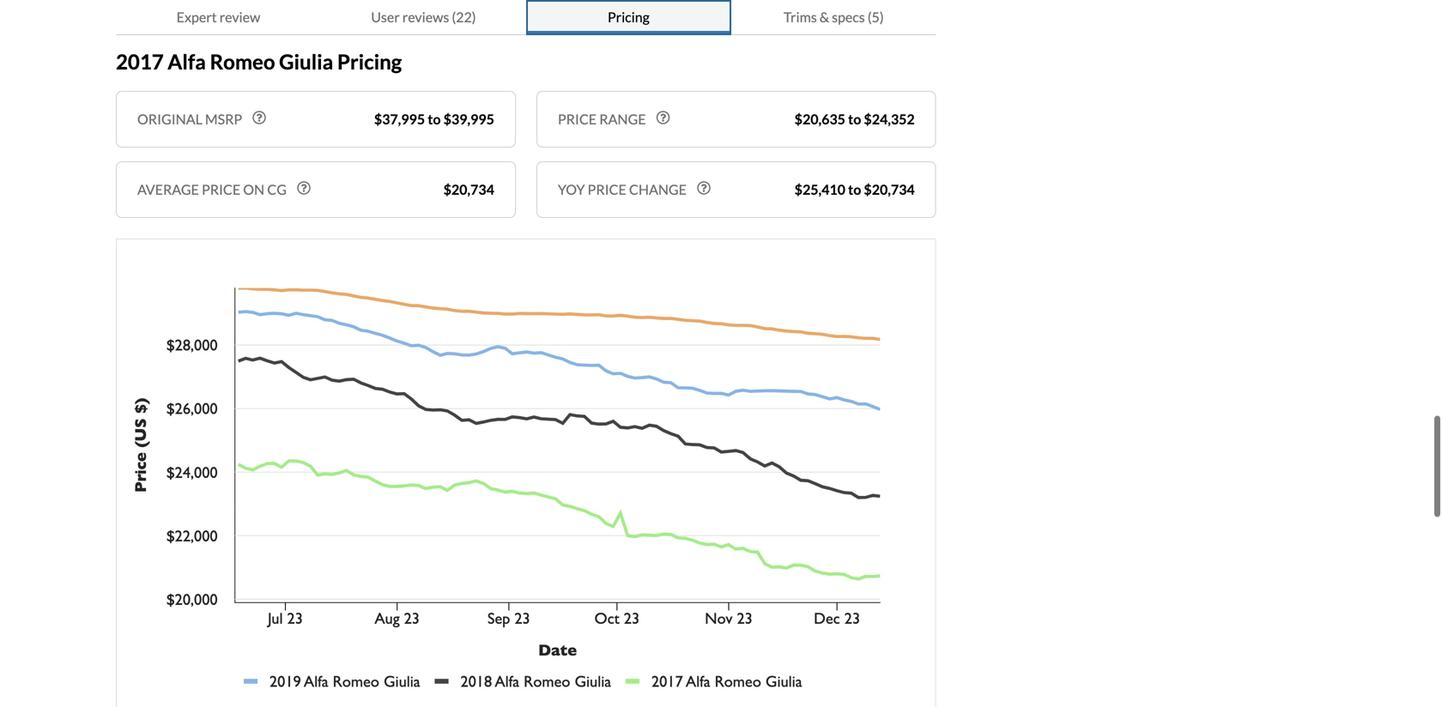 Task type: vqa. For each thing, say whether or not it's contained in the screenshot.
$37,995's To
yes



Task type: describe. For each thing, give the bounding box(es) containing it.
price for yoy
[[588, 181, 627, 198]]

question circle image for original msrp
[[253, 111, 266, 125]]

user reviews (22) tab
[[321, 0, 526, 35]]

average
[[137, 181, 199, 198]]

average price on cg
[[137, 181, 287, 198]]

question circle image for price range
[[657, 111, 670, 125]]

price range
[[558, 111, 646, 128]]

$25,410 to $20,734
[[795, 181, 915, 198]]

specs
[[832, 9, 865, 25]]

to for $37,995
[[428, 111, 441, 128]]

(5)
[[868, 9, 884, 25]]

question circle image for average price on cg
[[297, 181, 311, 195]]

review
[[220, 9, 260, 25]]

to for $20,635
[[848, 111, 862, 128]]

expert review
[[177, 9, 260, 25]]

$20,635
[[795, 111, 846, 128]]

2017
[[116, 50, 164, 74]]

$20,635 to $24,352
[[795, 111, 915, 128]]

cg
[[267, 181, 287, 198]]

trims & specs (5) tab
[[731, 0, 937, 35]]

original
[[137, 111, 203, 128]]

0 horizontal spatial pricing
[[337, 50, 402, 74]]

price
[[558, 111, 597, 128]]

question circle image
[[697, 181, 711, 195]]

$37,995
[[374, 111, 425, 128]]

pricing tab
[[526, 0, 731, 35]]

yoy price change
[[558, 181, 687, 198]]

&
[[820, 9, 830, 25]]

original msrp
[[137, 111, 242, 128]]



Task type: locate. For each thing, give the bounding box(es) containing it.
2017 alfa romeo giulia pricing
[[116, 50, 402, 74]]

tab panel
[[116, 0, 937, 16]]

pricing inside tab
[[608, 9, 650, 25]]

1 horizontal spatial question circle image
[[297, 181, 311, 195]]

1 horizontal spatial price
[[588, 181, 627, 198]]

0 horizontal spatial $20,734
[[444, 181, 495, 198]]

trims & specs (5)
[[784, 9, 884, 25]]

2 $20,734 from the left
[[864, 181, 915, 198]]

range
[[600, 111, 646, 128]]

reviews
[[403, 9, 449, 25]]

question circle image
[[253, 111, 266, 125], [657, 111, 670, 125], [297, 181, 311, 195]]

to right $37,995
[[428, 111, 441, 128]]

expert
[[177, 9, 217, 25]]

$39,995
[[444, 111, 495, 128]]

trims
[[784, 9, 817, 25]]

pricing
[[608, 9, 650, 25], [337, 50, 402, 74]]

expert review tab
[[116, 0, 321, 35]]

$20,734 down $39,995
[[444, 181, 495, 198]]

0 horizontal spatial question circle image
[[253, 111, 266, 125]]

$25,410
[[795, 181, 846, 198]]

1 price from the left
[[202, 181, 241, 198]]

on
[[243, 181, 265, 198]]

msrp
[[205, 111, 242, 128]]

(22)
[[452, 9, 476, 25]]

$20,734
[[444, 181, 495, 198], [864, 181, 915, 198]]

2 price from the left
[[588, 181, 627, 198]]

to right $20,635
[[848, 111, 862, 128]]

user
[[371, 9, 400, 25]]

0 vertical spatial pricing
[[608, 9, 650, 25]]

tab list containing expert review
[[116, 0, 937, 35]]

1 $20,734 from the left
[[444, 181, 495, 198]]

to right '$25,410'
[[848, 181, 862, 198]]

price for average
[[202, 181, 241, 198]]

question circle image right msrp
[[253, 111, 266, 125]]

1 horizontal spatial pricing
[[608, 9, 650, 25]]

user reviews (22)
[[371, 9, 476, 25]]

2 horizontal spatial question circle image
[[657, 111, 670, 125]]

romeo
[[210, 50, 275, 74]]

0 horizontal spatial price
[[202, 181, 241, 198]]

to
[[428, 111, 441, 128], [848, 111, 862, 128], [848, 181, 862, 198]]

1 horizontal spatial $20,734
[[864, 181, 915, 198]]

question circle image right cg
[[297, 181, 311, 195]]

1 vertical spatial pricing
[[337, 50, 402, 74]]

to for $25,410
[[848, 181, 862, 198]]

$20,734 right '$25,410'
[[864, 181, 915, 198]]

price right yoy
[[588, 181, 627, 198]]

price left on
[[202, 181, 241, 198]]

tab list
[[116, 0, 937, 35]]

alfa
[[168, 50, 206, 74]]

$37,995 to $39,995
[[374, 111, 495, 128]]

yoy
[[558, 181, 585, 198]]

question circle image right 'range' at the top of page
[[657, 111, 670, 125]]

$24,352
[[864, 111, 915, 128]]

price
[[202, 181, 241, 198], [588, 181, 627, 198]]

change
[[629, 181, 687, 198]]

giulia
[[279, 50, 333, 74]]



